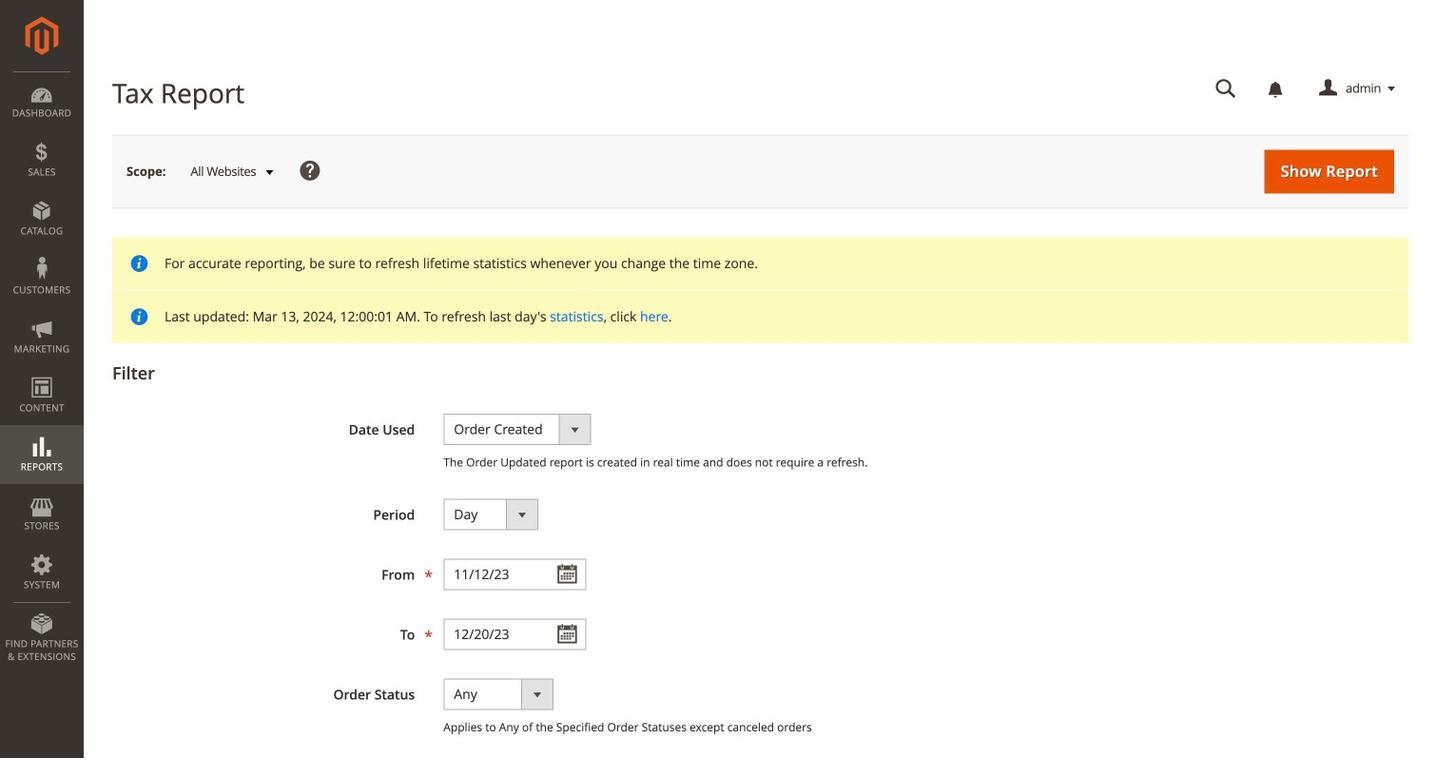Task type: vqa. For each thing, say whether or not it's contained in the screenshot.
From text box
no



Task type: describe. For each thing, give the bounding box(es) containing it.
magento admin panel image
[[25, 16, 59, 55]]



Task type: locate. For each thing, give the bounding box(es) containing it.
None text field
[[1202, 72, 1250, 106], [444, 559, 586, 590], [1202, 72, 1250, 106], [444, 559, 586, 590]]

menu bar
[[0, 71, 84, 673]]

None text field
[[444, 619, 586, 650]]



